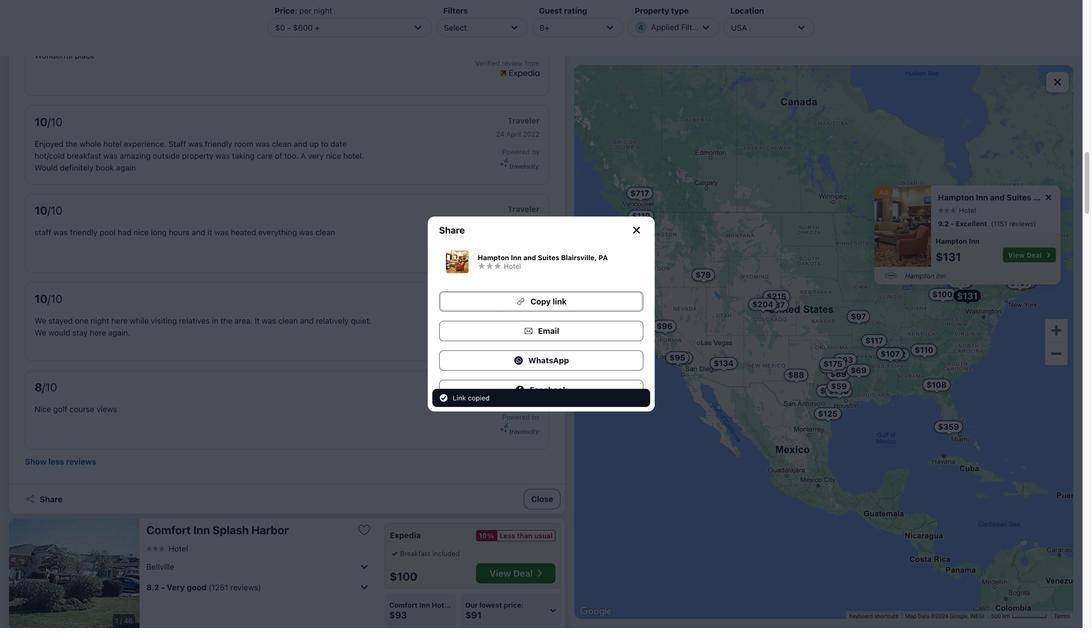 Task type: vqa. For each thing, say whether or not it's contained in the screenshot.
Serviced
no



Task type: describe. For each thing, give the bounding box(es) containing it.
1 vertical spatial blairsville,
[[561, 254, 597, 262]]

inn down excellent
[[969, 237, 979, 245]]

$717 button
[[626, 187, 653, 200]]

0 vertical spatial $125
[[916, 260, 936, 269]]

while
[[130, 316, 149, 326]]

show less reviews
[[25, 457, 96, 467]]

$89
[[830, 369, 846, 379]]

inn up $100 button on the top right of page
[[936, 272, 946, 280]]

place
[[75, 51, 95, 60]]

bellville
[[146, 562, 174, 572]]

was down hotel
[[103, 151, 118, 161]]

hotel
[[103, 139, 122, 149]]

and inside enjoyed the whole hotel experience. staff was friendly room was clean and up to date hot/cold breakfast was amazing outside property was taking care of too. a very nice hotel. would definitely book again
[[294, 139, 307, 149]]

10% less than usual
[[479, 532, 553, 540]]

3 by from the top
[[532, 413, 540, 421]]

was up care
[[255, 139, 270, 149]]

and inside we stayed one night here while visiting relatives in the area. it was clean and relatively quiet. we would stay here again.
[[300, 316, 314, 326]]

whatsapp link
[[439, 351, 643, 371]]

was right everything
[[299, 228, 313, 237]]

less
[[500, 532, 515, 540]]

wonderful
[[35, 51, 73, 60]]

was up the property
[[188, 139, 203, 149]]

$90 button
[[948, 276, 972, 289]]

applied
[[651, 22, 679, 32]]

- for $0
[[287, 23, 291, 32]]

1 horizontal spatial hotel
[[504, 262, 521, 270]]

location
[[730, 6, 764, 15]]

and up copy
[[523, 254, 536, 262]]

10 /10 for staff
[[35, 204, 62, 217]]

hours
[[169, 228, 190, 237]]

email
[[538, 327, 559, 336]]

verified review from
[[475, 59, 540, 67]]

hampton up the "traveler 04 july 2021"
[[478, 254, 509, 262]]

we stayed one night here while visiting relatives in the area. it was clean and relatively quiet. we would stay here again.
[[35, 316, 371, 338]]

1 vertical spatial hotel button
[[146, 544, 188, 554]]

1 vertical spatial $125 button
[[814, 408, 841, 420]]

1 vertical spatial deal
[[513, 568, 533, 579]]

0 vertical spatial suites
[[1006, 193, 1031, 202]]

date
[[330, 139, 347, 149]]

04
[[498, 307, 507, 315]]

9.2
[[938, 220, 949, 228]]

comfort for comfort inn hotels $93
[[389, 602, 418, 610]]

inegi
[[970, 613, 984, 620]]

$112
[[671, 354, 689, 363]]

0 horizontal spatial $100
[[390, 570, 417, 584]]

harbor
[[251, 524, 289, 537]]

9.2 - excellent (1151 reviews)
[[938, 220, 1036, 228]]

up
[[309, 139, 319, 149]]

46
[[124, 617, 133, 625]]

/10 for nice
[[42, 381, 57, 394]]

link copied
[[453, 394, 490, 402]]

inn up the "traveler 04 july 2021"
[[511, 254, 522, 262]]

$126 for the bottommost $126 button
[[829, 387, 848, 396]]

hot/cold
[[35, 151, 65, 161]]

comfort inn splash harbor, (bellville, usa) image
[[9, 519, 140, 629]]

(1251
[[209, 583, 228, 592]]

0 horizontal spatial hampton inn and suites blairsville, pa
[[478, 254, 608, 262]]

1 vertical spatial filters
[[681, 22, 704, 32]]

$134 button
[[710, 357, 738, 370]]

one
[[75, 316, 88, 326]]

google,
[[950, 613, 969, 620]]

our lowest price: $91
[[465, 602, 523, 621]]

a
[[301, 151, 306, 161]]

1 vertical spatial $125
[[818, 409, 837, 419]]

$122 button
[[883, 349, 910, 361]]

travelocity image for enjoyed the whole hotel experience. staff was friendly room was clean and up to date hot/cold breakfast was amazing outside property was taking care of too. a very nice hotel. would definitely book again
[[500, 157, 540, 170]]

$204 button
[[748, 298, 777, 311]]

golf
[[53, 405, 67, 414]]

april
[[506, 130, 521, 138]]

$88 button
[[784, 369, 808, 382]]

taking
[[232, 151, 255, 161]]

4 traveler from the top
[[508, 382, 540, 391]]

very
[[167, 583, 185, 592]]

1 horizontal spatial night
[[314, 6, 332, 15]]

share inside button
[[40, 495, 62, 504]]

$175 button
[[819, 358, 846, 371]]

outside
[[153, 151, 180, 161]]

8.2
[[146, 583, 159, 592]]

price:
[[504, 602, 523, 610]]

travelocity image for we stayed one night here while visiting relatives in the area. it was clean and relatively quiet. we would stay here again.
[[500, 334, 540, 347]]

1 vertical spatial reviews)
[[230, 583, 261, 592]]

$96
[[657, 322, 672, 331]]

10 /10 for enjoyed
[[35, 115, 62, 129]]

shortcuts
[[874, 613, 898, 620]]

splash
[[212, 524, 249, 537]]

would
[[48, 328, 70, 338]]

wonderful place
[[35, 51, 95, 60]]

0 vertical spatial hotel button
[[938, 206, 976, 214]]

powered for date
[[502, 148, 530, 156]]

$717
[[630, 189, 649, 198]]

comfort inn splash harbor button
[[146, 523, 348, 538]]

0 vertical spatial view deal
[[1008, 251, 1042, 259]]

definitely
[[60, 163, 94, 172]]

keyboard
[[849, 613, 873, 620]]

1 horizontal spatial reviews)
[[1009, 220, 1036, 228]]

10%
[[479, 532, 494, 540]]

usual
[[534, 532, 553, 540]]

by for and
[[532, 325, 540, 333]]

1 horizontal spatial hampton inn and suites blairsville, pa
[[938, 193, 1086, 202]]

1 vertical spatial friendly
[[70, 228, 97, 237]]

was right staff
[[53, 228, 68, 237]]

guest
[[539, 6, 562, 15]]

/10 for enjoyed
[[48, 115, 62, 129]]

$95 button
[[666, 352, 689, 364]]

share button
[[18, 489, 69, 510]]

select
[[444, 23, 467, 32]]

and left it
[[192, 228, 205, 237]]

$131 inside button
[[957, 291, 978, 301]]

0 horizontal spatial view
[[490, 568, 511, 579]]

friendly inside enjoyed the whole hotel experience. staff was friendly room was clean and up to date hot/cold breakfast was amazing outside property was taking care of too. a very nice hotel. would definitely book again
[[205, 139, 232, 149]]

view deal button for $131
[[1003, 248, 1056, 263]]

$215 button
[[763, 291, 790, 303]]

the inside enjoyed the whole hotel experience. staff was friendly room was clean and up to date hot/cold breakfast was amazing outside property was taking care of too. a very nice hotel. would definitely book again
[[66, 139, 77, 149]]

tom
[[523, 28, 540, 37]]

email button
[[439, 321, 643, 342]]

2 traveler from the top
[[508, 205, 540, 214]]

$187
[[765, 300, 785, 310]]

$69
[[851, 366, 867, 375]]

$93 inside button
[[837, 355, 853, 365]]

1
[[115, 617, 118, 625]]

hampton inn image
[[879, 272, 903, 280]]

bellville button
[[146, 558, 371, 576]]

powered by for date
[[502, 148, 540, 156]]

2 travelocity image from the top
[[500, 246, 540, 258]]

$100 inside button
[[932, 290, 952, 299]]

10 /10 for we
[[35, 292, 62, 306]]

1 horizontal spatial blairsville,
[[1033, 193, 1074, 202]]

whole
[[80, 139, 101, 149]]

0 vertical spatial $131
[[935, 250, 961, 263]]

0 horizontal spatial suites
[[538, 254, 559, 262]]

3 powered from the top
[[502, 413, 530, 421]]

2022
[[523, 130, 540, 138]]

4
[[639, 24, 643, 31]]

link
[[553, 297, 567, 306]]

stay
[[72, 328, 88, 338]]

ad
[[879, 188, 888, 196]]

care
[[257, 151, 273, 161]]

property
[[635, 6, 669, 15]]

enjoyed the whole hotel experience. staff was friendly room was clean and up to date hot/cold breakfast was amazing outside property was taking care of too. a very nice hotel. would definitely book again
[[35, 139, 364, 172]]

$0 - $600 +
[[275, 23, 320, 32]]

$175
[[823, 359, 842, 369]]

1 horizontal spatial here
[[111, 316, 128, 326]]

1 vertical spatial clean
[[316, 228, 335, 237]]

breakfast
[[400, 550, 430, 558]]

included
[[432, 550, 460, 558]]

1 vertical spatial $126 button
[[825, 385, 852, 398]]

traveler inside traveler 24 april 2022
[[508, 116, 540, 125]]

1 horizontal spatial pa
[[1076, 193, 1086, 202]]

0 vertical spatial deal
[[1026, 251, 1042, 259]]

10 for we
[[35, 292, 48, 306]]



Task type: locate. For each thing, give the bounding box(es) containing it.
1 horizontal spatial $100
[[932, 290, 952, 299]]

1 vertical spatial -
[[951, 220, 954, 228]]

share
[[439, 225, 465, 236], [40, 495, 62, 504]]

$493
[[820, 386, 841, 396]]

night right 'one'
[[91, 316, 109, 326]]

hampton right hampton inn icon
[[905, 272, 934, 280]]

suites up (1151
[[1006, 193, 1031, 202]]

$204
[[752, 300, 773, 309]]

1 powered by from the top
[[502, 148, 540, 156]]

was right "it"
[[262, 316, 276, 326]]

0 horizontal spatial nice
[[134, 228, 149, 237]]

and up a
[[294, 139, 307, 149]]

powered by down facebook button
[[502, 413, 540, 421]]

view up lowest
[[490, 568, 511, 579]]

google image
[[577, 605, 614, 620]]

facebook
[[530, 386, 568, 395]]

2021
[[524, 307, 540, 315]]

views
[[97, 405, 117, 414]]

copy link
[[531, 297, 567, 306]]

comfort left hotels
[[389, 602, 418, 610]]

we left stayed on the bottom left of page
[[35, 316, 46, 326]]

1 vertical spatial powered
[[502, 325, 530, 333]]

- for 9.2
[[951, 220, 954, 228]]

1 vertical spatial share
[[40, 495, 62, 504]]

it
[[207, 228, 212, 237]]

travelocity image
[[500, 157, 540, 170], [500, 246, 540, 258], [500, 334, 540, 347], [500, 423, 540, 435]]

1 / 46
[[115, 617, 133, 625]]

night
[[314, 6, 332, 15], [91, 316, 109, 326]]

deal
[[1026, 251, 1042, 259], [513, 568, 533, 579]]

nice
[[35, 405, 51, 414]]

1 vertical spatial we
[[35, 328, 46, 338]]

$93 inside comfort inn hotels $93
[[389, 610, 407, 621]]

comfort up bellville
[[146, 524, 191, 537]]

hampton inn button
[[874, 267, 1060, 285]]

night inside we stayed one night here while visiting relatives in the area. it was clean and relatively quiet. we would stay here again.
[[91, 316, 109, 326]]

hampton down 9.2 on the top right of the page
[[935, 237, 967, 245]]

link
[[453, 394, 466, 402]]

per
[[299, 6, 311, 15]]

8 /10
[[35, 381, 57, 394]]

1 powered from the top
[[502, 148, 530, 156]]

reviews) down bellville "button"
[[230, 583, 261, 592]]

10
[[35, 115, 48, 129], [35, 204, 48, 217], [35, 292, 48, 306]]

$134
[[714, 359, 734, 368]]

0 vertical spatial hotel
[[959, 206, 976, 214]]

clean inside we stayed one night here while visiting relatives in the area. it was clean and relatively quiet. we would stay here again.
[[278, 316, 298, 326]]

1 vertical spatial pa
[[599, 254, 608, 262]]

0 horizontal spatial comfort
[[146, 524, 191, 537]]

0 vertical spatial the
[[66, 139, 77, 149]]

/10 up staff
[[48, 204, 62, 217]]

our
[[465, 602, 478, 610]]

$187 button
[[762, 299, 789, 311]]

0 vertical spatial filters
[[443, 6, 468, 15]]

1 horizontal spatial $125 button
[[912, 258, 940, 271]]

facebook button
[[439, 380, 643, 401]]

2 vertical spatial powered by
[[502, 413, 540, 421]]

by down 2021
[[532, 325, 540, 333]]

travelocity image up the "traveler 04 july 2021"
[[500, 246, 540, 258]]

0 vertical spatial powered by
[[502, 148, 540, 156]]

0 vertical spatial we
[[35, 316, 46, 326]]

$125 button down $493 button
[[814, 408, 841, 420]]

quiet.
[[351, 316, 371, 326]]

enjoyed
[[35, 139, 63, 149]]

was inside we stayed one night here while visiting relatives in the area. it was clean and relatively quiet. we would stay here again.
[[262, 316, 276, 326]]

2 we from the top
[[35, 328, 46, 338]]

travelocity image down facebook link
[[500, 423, 540, 435]]

$125 down $493 button
[[818, 409, 837, 419]]

hampton inside button
[[905, 272, 934, 280]]

$108
[[926, 380, 946, 390]]

1 horizontal spatial filters
[[681, 22, 704, 32]]

1 vertical spatial hampton inn
[[905, 272, 946, 280]]

1 horizontal spatial nice
[[326, 151, 341, 161]]

hotel button up bellville
[[146, 544, 188, 554]]

1 horizontal spatial view deal button
[[1003, 248, 1056, 263]]

hampton inn down excellent
[[935, 237, 979, 245]]

0 horizontal spatial $125 button
[[814, 408, 841, 420]]

inn left hotels
[[419, 602, 430, 610]]

0 horizontal spatial share
[[40, 495, 62, 504]]

0 horizontal spatial night
[[91, 316, 109, 326]]

nice inside enjoyed the whole hotel experience. staff was friendly room was clean and up to date hot/cold breakfast was amazing outside property was taking care of too. a very nice hotel. would definitely book again
[[326, 151, 341, 161]]

powered by down april
[[502, 148, 540, 156]]

0 horizontal spatial $126
[[829, 387, 848, 396]]

heated
[[231, 228, 256, 237]]

500 km button
[[988, 612, 1051, 621]]

price:
[[275, 6, 297, 15]]

comfort inside comfort inn hotels $93
[[389, 602, 418, 610]]

0 vertical spatial blairsville,
[[1033, 193, 1074, 202]]

0 horizontal spatial pa
[[599, 254, 608, 262]]

-
[[287, 23, 291, 32], [951, 220, 954, 228], [161, 583, 165, 592]]

$125 button up $100 button on the top right of page
[[912, 258, 940, 271]]

2 horizontal spatial -
[[951, 220, 954, 228]]

view deal button up $149
[[1003, 248, 1056, 263]]

nice right had
[[134, 228, 149, 237]]

usa
[[731, 23, 747, 32]]

1 vertical spatial view
[[490, 568, 511, 579]]

$107
[[881, 349, 900, 359]]

$59
[[831, 382, 847, 391]]

suites up copy link
[[538, 254, 559, 262]]

powered by for and
[[502, 325, 540, 333]]

0 vertical spatial pa
[[1076, 193, 1086, 202]]

0 vertical spatial view
[[1008, 251, 1025, 259]]

1 we from the top
[[35, 316, 46, 326]]

$131 up "hampton inn" button
[[935, 250, 961, 263]]

email link
[[439, 321, 643, 342]]

1 vertical spatial $100
[[390, 570, 417, 584]]

here right stay
[[90, 328, 106, 338]]

hotel up bellville
[[169, 544, 188, 554]]

1 horizontal spatial hotel button
[[938, 206, 976, 214]]

1 vertical spatial the
[[221, 316, 232, 326]]

data
[[918, 613, 930, 620]]

1 traveler from the top
[[508, 116, 540, 125]]

2 powered from the top
[[502, 325, 530, 333]]

0 vertical spatial nice
[[326, 151, 341, 161]]

10 for staff
[[35, 204, 48, 217]]

1 horizontal spatial friendly
[[205, 139, 232, 149]]

the inside we stayed one night here while visiting relatives in the area. it was clean and relatively quiet. we would stay here again.
[[221, 316, 232, 326]]

staff
[[35, 228, 51, 237]]

here up again.
[[111, 316, 128, 326]]

3 powered by from the top
[[502, 413, 540, 421]]

clean
[[272, 139, 292, 149], [316, 228, 335, 237], [278, 316, 298, 326]]

$126 button down $89 button
[[825, 385, 852, 398]]

close
[[531, 495, 553, 504]]

$131 down $90 button
[[957, 291, 978, 301]]

/10 for staff
[[48, 204, 62, 217]]

1 10 /10 from the top
[[35, 115, 62, 129]]

powered for and
[[502, 325, 530, 333]]

1 vertical spatial suites
[[538, 254, 559, 262]]

24
[[496, 130, 504, 138]]

$126 for the top $126 button
[[880, 349, 900, 359]]

friendly left pool
[[70, 228, 97, 237]]

july
[[509, 307, 522, 315]]

powered down facebook button
[[502, 413, 530, 421]]

3 10 from the top
[[35, 292, 48, 306]]

- right "8.2"
[[161, 583, 165, 592]]

$126 down $89 button
[[829, 387, 848, 396]]

copied
[[468, 394, 490, 402]]

clean right "it"
[[278, 316, 298, 326]]

the right in
[[221, 316, 232, 326]]

2 by from the top
[[532, 325, 540, 333]]

inn inside comfort inn hotels $93
[[419, 602, 430, 610]]

10 for enjoyed
[[35, 115, 48, 129]]

$151 button
[[1006, 277, 1033, 289]]

traveler inside the "traveler 04 july 2021"
[[508, 293, 540, 302]]

by for date
[[532, 148, 540, 156]]

hampton up 9.2 on the top right of the page
[[938, 193, 974, 202]]

$100 down breakfast
[[390, 570, 417, 584]]

comfort for comfort inn splash harbor
[[146, 524, 191, 537]]

- for 8.2
[[161, 583, 165, 592]]

0 vertical spatial comfort
[[146, 524, 191, 537]]

nice down the date
[[326, 151, 341, 161]]

travelocity image down april
[[500, 157, 540, 170]]

view up $149
[[1008, 251, 1025, 259]]

0 horizontal spatial $125
[[818, 409, 837, 419]]

1 horizontal spatial view
[[1008, 251, 1025, 259]]

0 vertical spatial 10
[[35, 115, 48, 129]]

2 horizontal spatial hotel
[[959, 206, 976, 214]]

10 /10 up enjoyed
[[35, 115, 62, 129]]

in
[[212, 316, 218, 326]]

show
[[25, 457, 46, 467]]

2 vertical spatial hotel
[[169, 544, 188, 554]]

$126 down $117 button
[[880, 349, 900, 359]]

reviews) right (1151
[[1009, 220, 1036, 228]]

$268 button
[[819, 361, 848, 373]]

view deal button for $100
[[476, 564, 555, 584]]

guest rating
[[539, 6, 587, 15]]

whatsapp button
[[439, 351, 643, 371]]

blairsville,
[[1033, 193, 1074, 202], [561, 254, 597, 262]]

view deal up price:
[[490, 568, 533, 579]]

clean up of
[[272, 139, 292, 149]]

0 vertical spatial $126 button
[[876, 348, 904, 360]]

0 horizontal spatial blairsville,
[[561, 254, 597, 262]]

/10 up stayed on the bottom left of page
[[48, 292, 62, 306]]

clean right everything
[[316, 228, 335, 237]]

0 horizontal spatial deal
[[513, 568, 533, 579]]

$126 button down $117 button
[[876, 348, 904, 360]]

map data ©2024 google, inegi
[[905, 613, 984, 620]]

$125 up $100 button on the top right of page
[[916, 260, 936, 269]]

0 horizontal spatial $126 button
[[825, 385, 852, 398]]

$600
[[293, 23, 313, 32]]

$131 button
[[953, 289, 982, 303]]

$107 button
[[877, 348, 904, 360]]

0 horizontal spatial view deal
[[490, 568, 533, 579]]

deal up $149
[[1026, 251, 1042, 259]]

0 vertical spatial hampton inn
[[935, 237, 979, 245]]

and left relatively
[[300, 316, 314, 326]]

friendly up the property
[[205, 139, 232, 149]]

0 vertical spatial night
[[314, 6, 332, 15]]

1 by from the top
[[532, 148, 540, 156]]

$125 button
[[912, 258, 940, 271], [814, 408, 841, 420]]

hampton inn up $100 button on the top right of page
[[905, 272, 946, 280]]

view deal up $149
[[1008, 251, 1042, 259]]

$97 button
[[847, 311, 870, 323]]

10 /10 up staff
[[35, 204, 62, 217]]

1 travelocity image from the top
[[500, 157, 540, 170]]

0 vertical spatial hampton inn and suites blairsville, pa
[[938, 193, 1086, 202]]

travelocity image for nice golf course views
[[500, 423, 540, 435]]

hotels
[[432, 602, 454, 610]]

- right $0
[[287, 23, 291, 32]]

verified
[[475, 59, 500, 67]]

by down the '2022'
[[532, 148, 540, 156]]

was right it
[[214, 228, 229, 237]]

1 horizontal spatial $125
[[916, 260, 936, 269]]

$100 down $90 button
[[932, 290, 952, 299]]

filters up select
[[443, 6, 468, 15]]

$117 button
[[861, 335, 887, 347]]

0 vertical spatial powered
[[502, 148, 530, 156]]

type
[[671, 6, 689, 15]]

0 vertical spatial share
[[439, 225, 465, 236]]

1 vertical spatial view deal button
[[476, 564, 555, 584]]

1 horizontal spatial suites
[[1006, 193, 1031, 202]]

4 travelocity image from the top
[[500, 423, 540, 435]]

course
[[69, 405, 94, 414]]

and up (1151
[[990, 193, 1005, 202]]

the up breakfast
[[66, 139, 77, 149]]

hotel.
[[343, 151, 364, 161]]

to
[[321, 139, 328, 149]]

2 vertical spatial powered
[[502, 413, 530, 421]]

1 horizontal spatial -
[[287, 23, 291, 32]]

0 vertical spatial $100
[[932, 290, 952, 299]]

1 vertical spatial comfort
[[389, 602, 418, 610]]

3 traveler from the top
[[508, 293, 540, 302]]

review
[[502, 59, 523, 67]]

(1151
[[991, 220, 1007, 228]]

reviews)
[[1009, 220, 1036, 228], [230, 583, 261, 592]]

good
[[187, 583, 207, 592]]

- right 9.2 on the top right of the page
[[951, 220, 954, 228]]

2 powered by from the top
[[502, 325, 540, 333]]

powered by down 'july'
[[502, 325, 540, 333]]

comfort inn splash harbor
[[146, 524, 289, 537]]

stayed
[[48, 316, 73, 326]]

night right per
[[314, 6, 332, 15]]

0 horizontal spatial filters
[[443, 6, 468, 15]]

hampton inn inside "hampton inn" button
[[905, 272, 946, 280]]

10 /10 up stayed on the bottom left of page
[[35, 292, 62, 306]]

1 vertical spatial powered by
[[502, 325, 540, 333]]

inn up 9.2 - excellent (1151 reviews)
[[976, 193, 988, 202]]

500
[[991, 613, 1001, 620]]

$493 button
[[816, 385, 845, 397]]

0 horizontal spatial hotel
[[169, 544, 188, 554]]

$112 button
[[667, 352, 693, 365]]

hampton inn and suites blairsville, pa image
[[874, 186, 931, 267]]

map region
[[574, 65, 1073, 620]]

of
[[275, 151, 282, 161]]

travelocity image up 'whatsapp' button
[[500, 334, 540, 347]]

1 vertical spatial hampton inn and suites blairsville, pa
[[478, 254, 608, 262]]

hampton inn and suites blairsville, pa up copy
[[478, 254, 608, 262]]

1 horizontal spatial $126 button
[[876, 348, 904, 360]]

keyboard shortcuts
[[849, 613, 898, 620]]

hotel up excellent
[[959, 206, 976, 214]]

relatives
[[179, 316, 210, 326]]

deal up price:
[[513, 568, 533, 579]]

filters
[[443, 6, 468, 15], [681, 22, 704, 32]]

2 10 from the top
[[35, 204, 48, 217]]

$110
[[915, 346, 933, 355]]

1 vertical spatial by
[[532, 325, 540, 333]]

0 vertical spatial $93
[[837, 355, 853, 365]]

1 10 from the top
[[35, 115, 48, 129]]

0 vertical spatial view deal button
[[1003, 248, 1056, 263]]

1 vertical spatial 10 /10
[[35, 204, 62, 217]]

by
[[532, 148, 540, 156], [532, 325, 540, 333], [532, 413, 540, 421]]

expedia image
[[500, 69, 540, 77]]

3 travelocity image from the top
[[500, 334, 540, 347]]

0 horizontal spatial the
[[66, 139, 77, 149]]

0 vertical spatial 10 /10
[[35, 115, 62, 129]]

comfort inside button
[[146, 524, 191, 537]]

1 horizontal spatial $126
[[880, 349, 900, 359]]

3 10 /10 from the top
[[35, 292, 62, 306]]

inn left splash
[[193, 524, 210, 537]]

/10 for we
[[48, 292, 62, 306]]

0 horizontal spatial reviews)
[[230, 583, 261, 592]]

terms
[[1054, 613, 1070, 620]]

0 horizontal spatial here
[[90, 328, 106, 338]]

hampton inn and suites blairsville, pa up (1151
[[938, 193, 1086, 202]]

we left would
[[35, 328, 46, 338]]

1 horizontal spatial deal
[[1026, 251, 1042, 259]]

view deal button up price:
[[476, 564, 555, 584]]

1 horizontal spatial view deal
[[1008, 251, 1042, 259]]

$122
[[887, 350, 906, 359]]

1 horizontal spatial $93
[[837, 355, 853, 365]]

was
[[188, 139, 203, 149], [255, 139, 270, 149], [103, 151, 118, 161], [216, 151, 230, 161], [53, 228, 68, 237], [214, 228, 229, 237], [299, 228, 313, 237], [262, 316, 276, 326]]

clean inside enjoyed the whole hotel experience. staff was friendly room was clean and up to date hot/cold breakfast was amazing outside property was taking care of too. a very nice hotel. would definitely book again
[[272, 139, 292, 149]]

hotel button up 9.2 on the top right of the page
[[938, 206, 976, 214]]

powered down 'july'
[[502, 325, 530, 333]]

by down facebook button
[[532, 413, 540, 421]]

0 horizontal spatial hotel button
[[146, 544, 188, 554]]

friendly
[[205, 139, 232, 149], [70, 228, 97, 237]]

8.2 - very good (1251 reviews)
[[146, 583, 261, 592]]

terms link
[[1054, 613, 1070, 620]]

1 vertical spatial $131
[[957, 291, 978, 301]]

1 vertical spatial $93
[[389, 610, 407, 621]]

0 horizontal spatial view deal button
[[476, 564, 555, 584]]

visiting
[[151, 316, 177, 326]]

was left taking
[[216, 151, 230, 161]]

hampton inn and suites blairsville, pa
[[938, 193, 1086, 202], [478, 254, 608, 262]]

powered down april
[[502, 148, 530, 156]]

hotel up the "traveler 04 july 2021"
[[504, 262, 521, 270]]

2 10 /10 from the top
[[35, 204, 62, 217]]

1 vertical spatial here
[[90, 328, 106, 338]]

/10 up enjoyed
[[48, 115, 62, 129]]

0 horizontal spatial -
[[161, 583, 165, 592]]

filters down type
[[681, 22, 704, 32]]

/10 up "nice"
[[42, 381, 57, 394]]

0 vertical spatial by
[[532, 148, 540, 156]]

excellent
[[956, 220, 987, 228]]

0 vertical spatial $125 button
[[912, 258, 940, 271]]

$89 $108
[[830, 369, 946, 390]]



